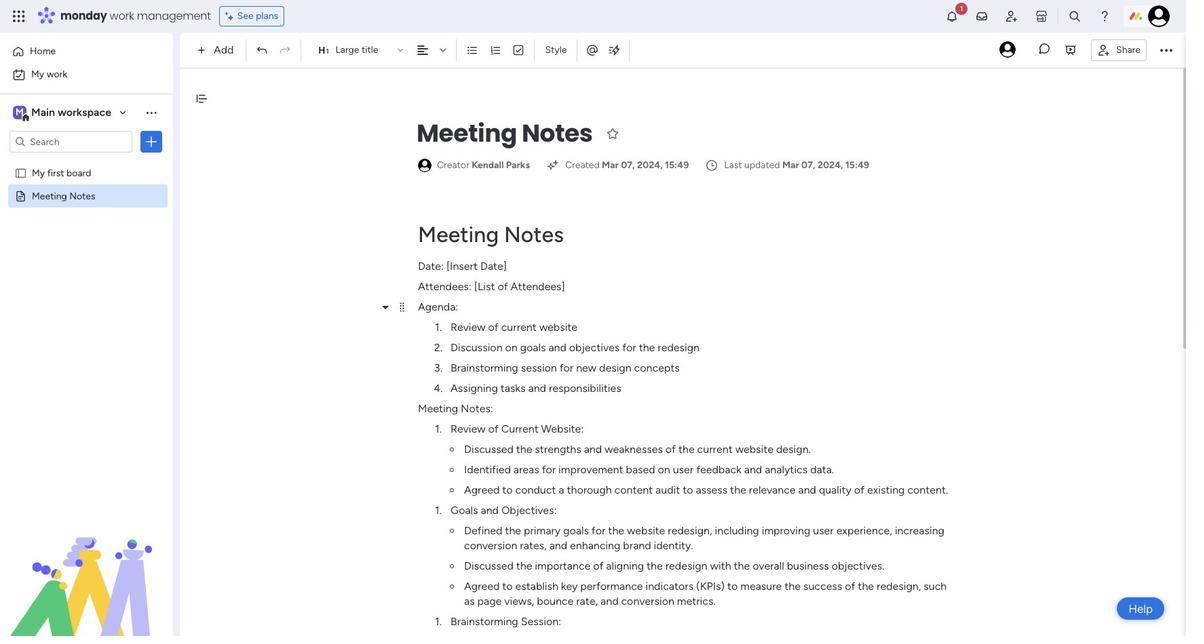 Task type: vqa. For each thing, say whether or not it's contained in the screenshot.
Mar 7
no



Task type: locate. For each thing, give the bounding box(es) containing it.
0 vertical spatial discussed
[[464, 443, 513, 456]]

the right with
[[734, 560, 750, 573]]

1 vertical spatial brainstorming
[[451, 615, 518, 628]]

current down attendees]
[[501, 321, 537, 334]]

. up 2 .
[[439, 321, 442, 334]]

2 2 image from the top
[[450, 489, 454, 493]]

objectives:
[[501, 504, 557, 517]]

website up discussion on goals and objectives for the redesign
[[539, 321, 577, 334]]

. left goals
[[439, 504, 442, 517]]

review down notes:
[[451, 423, 486, 436]]

4 1 from the top
[[435, 615, 439, 628]]

meeting
[[417, 116, 517, 151], [32, 190, 67, 202], [418, 222, 499, 248], [418, 402, 458, 415]]

lottie animation image
[[0, 499, 173, 636]]

invite members image
[[1005, 9, 1018, 23]]

2 2 image from the top
[[450, 529, 454, 533]]

1 horizontal spatial goals
[[563, 525, 589, 537]]

2 vertical spatial website
[[627, 525, 665, 537]]

the
[[639, 341, 655, 354], [516, 443, 532, 456], [678, 443, 695, 456], [730, 484, 746, 497], [505, 525, 521, 537], [608, 525, 624, 537], [516, 560, 532, 573], [647, 560, 663, 573], [734, 560, 750, 573], [785, 580, 801, 593], [858, 580, 874, 593]]

(kpis)
[[696, 580, 725, 593]]

content
[[614, 484, 653, 497]]

of inside agreed to establish key performance indicators (kpis) to measure the success of the redesign, such as page views, bounce rate, and conversion metrics.
[[845, 580, 855, 593]]

list box
[[0, 158, 173, 390]]

0 horizontal spatial goals
[[520, 341, 546, 354]]

work inside option
[[47, 69, 67, 80]]

2 image up brainstorming session:
[[450, 585, 454, 589]]

notes:
[[461, 402, 493, 415]]

discussion
[[451, 341, 503, 354]]

3 1 from the top
[[435, 504, 439, 517]]

and down performance
[[601, 595, 618, 608]]

indicators
[[646, 580, 694, 593]]

brainstorming for brainstorming session:
[[451, 615, 518, 628]]

dynamic values image
[[608, 43, 621, 57]]

1 review from the top
[[451, 321, 486, 334]]

. for review of current website
[[439, 321, 442, 334]]

1 horizontal spatial conversion
[[621, 595, 674, 608]]

2 vertical spatial meeting notes
[[418, 222, 564, 248]]

see
[[237, 10, 254, 22]]

[insert
[[446, 260, 478, 273]]

style button
[[539, 39, 573, 62]]

4 2 image from the top
[[450, 585, 454, 589]]

0 horizontal spatial redesign,
[[668, 525, 712, 537]]

quality
[[819, 484, 851, 497]]

last
[[724, 159, 742, 171]]

1 . for brainstorming session:
[[435, 615, 442, 628]]

1
[[435, 321, 439, 334], [435, 423, 439, 436], [435, 504, 439, 517], [435, 615, 439, 628]]

redesign
[[658, 341, 700, 354], [665, 560, 707, 573]]

with
[[710, 560, 731, 573]]

meeting down first at the left of the page
[[32, 190, 67, 202]]

1 vertical spatial meeting notes
[[32, 190, 95, 202]]

my for my work
[[31, 69, 44, 80]]

. left brainstorming session:
[[439, 615, 442, 628]]

and up relevance
[[744, 463, 762, 476]]

2 .
[[434, 341, 442, 354]]

for left new
[[560, 362, 573, 375]]

to
[[502, 484, 513, 497], [683, 484, 693, 497], [502, 580, 513, 593], [727, 580, 738, 593]]

0 horizontal spatial 07,
[[621, 159, 635, 171]]

1 vertical spatial agreed
[[464, 580, 500, 593]]

0 vertical spatial meeting notes
[[417, 116, 593, 151]]

discussed
[[464, 443, 513, 456], [464, 560, 513, 573]]

my left first at the left of the page
[[32, 167, 45, 178]]

. for assigning tasks and responsibilities
[[441, 382, 443, 395]]

created
[[565, 159, 600, 171]]

public board image
[[14, 166, 27, 179], [14, 189, 27, 202]]

management
[[137, 8, 211, 24]]

bulleted list image
[[466, 44, 479, 56]]

1 vertical spatial notes
[[69, 190, 95, 202]]

1 1 from the top
[[435, 321, 439, 334]]

meeting notes down my first board at the left of page
[[32, 190, 95, 202]]

1 . for review of current website
[[435, 321, 442, 334]]

0 horizontal spatial 2024,
[[637, 159, 663, 171]]

style
[[545, 44, 567, 56]]

on down the review of current website
[[505, 341, 518, 354]]

help image
[[1098, 9, 1111, 23]]

of right quality
[[854, 484, 864, 497]]

user up audit
[[673, 463, 694, 476]]

existing
[[867, 484, 905, 497]]

discussed up the page
[[464, 560, 513, 573]]

work down home on the top left of the page
[[47, 69, 67, 80]]

0 horizontal spatial current
[[501, 321, 537, 334]]

agreed down "identified"
[[464, 484, 500, 497]]

. for goals and objectives:
[[439, 504, 442, 517]]

parks
[[506, 159, 530, 171]]

0 horizontal spatial website
[[539, 321, 577, 334]]

website up analytics
[[735, 443, 774, 456]]

the up brand
[[608, 525, 624, 537]]

meeting up creator
[[417, 116, 517, 151]]

conversion inside agreed to establish key performance indicators (kpis) to measure the success of the redesign, such as page views, bounce rate, and conversion metrics.
[[621, 595, 674, 608]]

discussed up "identified"
[[464, 443, 513, 456]]

1 vertical spatial user
[[813, 525, 834, 537]]

0 vertical spatial user
[[673, 463, 694, 476]]

1 2 image from the top
[[450, 448, 454, 452]]

2
[[434, 341, 440, 354]]

first
[[47, 167, 64, 178]]

0 vertical spatial goals
[[520, 341, 546, 354]]

of down 'enhancing'
[[593, 560, 604, 573]]

0 horizontal spatial work
[[47, 69, 67, 80]]

meeting up [insert
[[418, 222, 499, 248]]

1 . left brainstorming session:
[[435, 615, 442, 628]]

2 image down meeting notes:
[[450, 448, 454, 452]]

monday work management
[[60, 8, 211, 24]]

3 2 image from the top
[[450, 565, 454, 569]]

4 1 . from the top
[[435, 615, 442, 628]]

1 . up 2 .
[[435, 321, 442, 334]]

07, right created
[[621, 159, 635, 171]]

2 horizontal spatial website
[[735, 443, 774, 456]]

1 horizontal spatial work
[[110, 8, 134, 24]]

measure
[[740, 580, 782, 593]]

overall
[[753, 560, 784, 573]]

1 for review of current website:
[[435, 423, 439, 436]]

. down 2 .
[[440, 362, 442, 375]]

2 image down goals
[[450, 529, 454, 533]]

2 public board image from the top
[[14, 189, 27, 202]]

my inside list box
[[32, 167, 45, 178]]

07, right updated
[[801, 159, 815, 171]]

1 agreed from the top
[[464, 484, 500, 497]]

0 horizontal spatial conversion
[[464, 539, 517, 552]]

redesign up concepts
[[658, 341, 700, 354]]

notes down board at the top of page
[[69, 190, 95, 202]]

1 vertical spatial on
[[658, 463, 670, 476]]

3 .
[[434, 362, 442, 375]]

of down objectives.
[[845, 580, 855, 593]]

agreed
[[464, 484, 500, 497], [464, 580, 500, 593]]

mar right created
[[602, 159, 619, 171]]

2 review from the top
[[451, 423, 486, 436]]

. down meeting notes:
[[439, 423, 442, 436]]

0 vertical spatial brainstorming
[[451, 362, 518, 375]]

conversion inside defined the primary goals for the website redesign, including improving user experience, increasing conversion rates, and enhancing brand identity.
[[464, 539, 517, 552]]

1 vertical spatial redesign,
[[877, 580, 921, 593]]

1 vertical spatial my
[[32, 167, 45, 178]]

1 vertical spatial work
[[47, 69, 67, 80]]

2 image for discussed the strengths and weaknesses of the current website design.
[[450, 448, 454, 452]]

session
[[521, 362, 557, 375]]

2 image for agreed to conduct a thorough content audit to assess the relevance and quality of existing content.
[[450, 489, 454, 493]]

meeting inside meeting notes field
[[417, 116, 517, 151]]

workspace selection element
[[13, 104, 113, 122]]

conversion down indicators
[[621, 595, 674, 608]]

notifications image
[[945, 9, 959, 23]]

on up audit
[[658, 463, 670, 476]]

the up identified areas for improvement based on user feedback and analytics data.
[[678, 443, 695, 456]]

0 vertical spatial agreed
[[464, 484, 500, 497]]

goals
[[451, 504, 478, 517]]

1 vertical spatial 2 image
[[450, 529, 454, 533]]

2 image
[[450, 448, 454, 452], [450, 489, 454, 493], [450, 565, 454, 569], [450, 585, 454, 589]]

success
[[803, 580, 842, 593]]

improving
[[762, 525, 810, 537]]

user right 'improving'
[[813, 525, 834, 537]]

2 agreed from the top
[[464, 580, 500, 593]]

0 horizontal spatial 15:49
[[665, 159, 689, 171]]

experience,
[[836, 525, 892, 537]]

conduct
[[515, 484, 556, 497]]

1 vertical spatial public board image
[[14, 189, 27, 202]]

2 image for agreed to establish key performance indicators (kpis) to measure the success of the redesign, such as page views, bounce rate, and conversion metrics.
[[450, 585, 454, 589]]

notes up date]
[[504, 222, 564, 248]]

monday
[[60, 8, 107, 24]]

website:
[[541, 423, 584, 436]]

user inside defined the primary goals for the website redesign, including improving user experience, increasing conversion rates, and enhancing brand identity.
[[813, 525, 834, 537]]

on
[[505, 341, 518, 354], [658, 463, 670, 476]]

redesign, up identity.
[[668, 525, 712, 537]]

redesign, left "such"
[[877, 580, 921, 593]]

1 horizontal spatial 07,
[[801, 159, 815, 171]]

1 vertical spatial review
[[451, 423, 486, 436]]

goals up session
[[520, 341, 546, 354]]

0 vertical spatial public board image
[[14, 166, 27, 179]]

mar right updated
[[782, 159, 799, 171]]

data.
[[810, 463, 834, 476]]

1 brainstorming from the top
[[451, 362, 518, 375]]

notes up created
[[522, 116, 593, 151]]

2 07, from the left
[[801, 159, 815, 171]]

discussed for discussed the importance of aligning the redesign with the overall business objectives.
[[464, 560, 513, 573]]

work right monday
[[110, 8, 134, 24]]

my inside option
[[31, 69, 44, 80]]

the up "areas"
[[516, 443, 532, 456]]

1 horizontal spatial 15:49
[[845, 159, 869, 171]]

0 vertical spatial work
[[110, 8, 134, 24]]

review up discussion at the bottom of the page
[[451, 321, 486, 334]]

1 2024, from the left
[[637, 159, 663, 171]]

0 vertical spatial on
[[505, 341, 518, 354]]

redesign down identity.
[[665, 560, 707, 573]]

redesign, inside defined the primary goals for the website redesign, including improving user experience, increasing conversion rates, and enhancing brand identity.
[[668, 525, 712, 537]]

. down 3 .
[[441, 382, 443, 395]]

the up concepts
[[639, 341, 655, 354]]

1 . left goals
[[435, 504, 442, 517]]

2 1 . from the top
[[435, 423, 442, 436]]

conversion down defined
[[464, 539, 517, 552]]

2 brainstorming from the top
[[451, 615, 518, 628]]

my down home on the top left of the page
[[31, 69, 44, 80]]

meeting notes up parks
[[417, 116, 593, 151]]

0 vertical spatial website
[[539, 321, 577, 334]]

review for review of current website
[[451, 321, 486, 334]]

website up brand
[[627, 525, 665, 537]]

0 vertical spatial 2 image
[[450, 468, 454, 472]]

0 vertical spatial my
[[31, 69, 44, 80]]

. for brainstorming session:
[[439, 615, 442, 628]]

audit
[[655, 484, 680, 497]]

current
[[501, 423, 539, 436]]

relevance
[[749, 484, 796, 497]]

0 vertical spatial conversion
[[464, 539, 517, 552]]

primary
[[524, 525, 561, 537]]

2 image left "identified"
[[450, 468, 454, 472]]

0 vertical spatial redesign
[[658, 341, 700, 354]]

1 horizontal spatial redesign,
[[877, 580, 921, 593]]

1 vertical spatial discussed
[[464, 560, 513, 573]]

brainstorming
[[451, 362, 518, 375], [451, 615, 518, 628]]

workspace options image
[[145, 106, 158, 119]]

07,
[[621, 159, 635, 171], [801, 159, 815, 171]]

work for my
[[47, 69, 67, 80]]

1 discussed from the top
[[464, 443, 513, 456]]

review
[[451, 321, 486, 334], [451, 423, 486, 436]]

and up importance
[[549, 539, 567, 552]]

kendall parks image
[[1148, 5, 1170, 27]]

1 horizontal spatial website
[[627, 525, 665, 537]]

of
[[498, 280, 508, 293], [488, 321, 499, 334], [488, 423, 499, 436], [666, 443, 676, 456], [854, 484, 864, 497], [593, 560, 604, 573], [845, 580, 855, 593]]

agreed up the page
[[464, 580, 500, 593]]

website
[[539, 321, 577, 334], [735, 443, 774, 456], [627, 525, 665, 537]]

business
[[787, 560, 829, 573]]

2024,
[[637, 159, 663, 171], [818, 159, 843, 171]]

mar
[[602, 159, 619, 171], [782, 159, 799, 171]]

1 . down meeting notes:
[[435, 423, 442, 436]]

1 2 image from the top
[[450, 468, 454, 472]]

my for my first board
[[32, 167, 45, 178]]

of up discussion at the bottom of the page
[[488, 321, 499, 334]]

website inside defined the primary goals for the website redesign, including improving user experience, increasing conversion rates, and enhancing brand identity.
[[627, 525, 665, 537]]

performance
[[580, 580, 643, 593]]

0 vertical spatial review
[[451, 321, 486, 334]]

2 image down goals
[[450, 565, 454, 569]]

0 horizontal spatial on
[[505, 341, 518, 354]]

0 vertical spatial redesign,
[[668, 525, 712, 537]]

4
[[434, 382, 441, 395]]

redesign, inside agreed to establish key performance indicators (kpis) to measure the success of the redesign, such as page views, bounce rate, and conversion metrics.
[[877, 580, 921, 593]]

identity.
[[654, 539, 693, 552]]

discussed for discussed the strengths and weaknesses of the current website design.
[[464, 443, 513, 456]]

review of current website:
[[451, 423, 584, 436]]

brainstorming down discussion at the bottom of the page
[[451, 362, 518, 375]]

goals up 'enhancing'
[[563, 525, 589, 537]]

monday marketplace image
[[1035, 9, 1048, 23]]

assess
[[696, 484, 727, 497]]

for up design
[[622, 341, 636, 354]]

1 vertical spatial conversion
[[621, 595, 674, 608]]

list box containing my first board
[[0, 158, 173, 390]]

. up 3 .
[[440, 341, 442, 354]]

1 horizontal spatial user
[[813, 525, 834, 537]]

1 for brainstorming session:
[[435, 615, 439, 628]]

0 vertical spatial notes
[[522, 116, 593, 151]]

1 public board image from the top
[[14, 166, 27, 179]]

for up 'enhancing'
[[592, 525, 606, 537]]

the down objectives.
[[858, 580, 874, 593]]

board
[[67, 167, 91, 178]]

Search in workspace field
[[28, 134, 113, 150]]

1 horizontal spatial mar
[[782, 159, 799, 171]]

to right audit
[[683, 484, 693, 497]]

option
[[0, 160, 173, 163]]

2 image
[[450, 468, 454, 472], [450, 529, 454, 533]]

new
[[576, 362, 597, 375]]

2 1 from the top
[[435, 423, 439, 436]]

2 mar from the left
[[782, 159, 799, 171]]

responsibilities
[[549, 382, 621, 395]]

meeting notes
[[417, 116, 593, 151], [32, 190, 95, 202], [418, 222, 564, 248]]

v2 ellipsis image
[[1160, 41, 1172, 59]]

2 discussed from the top
[[464, 560, 513, 573]]

2 vertical spatial notes
[[504, 222, 564, 248]]

1 1 . from the top
[[435, 321, 442, 334]]

of up identified areas for improvement based on user feedback and analytics data.
[[666, 443, 676, 456]]

3 1 . from the top
[[435, 504, 442, 517]]

.
[[439, 321, 442, 334], [440, 341, 442, 354], [440, 362, 442, 375], [441, 382, 443, 395], [439, 423, 442, 436], [439, 504, 442, 517], [439, 615, 442, 628]]

my
[[31, 69, 44, 80], [32, 167, 45, 178]]

current
[[501, 321, 537, 334], [697, 443, 733, 456]]

as
[[464, 595, 475, 608]]

0 horizontal spatial mar
[[602, 159, 619, 171]]

public board image for meeting notes
[[14, 189, 27, 202]]

add to favorites image
[[606, 127, 620, 140]]

1 horizontal spatial current
[[697, 443, 733, 456]]

current up feedback
[[697, 443, 733, 456]]

brainstorming down the page
[[451, 615, 518, 628]]

1 horizontal spatial 2024,
[[818, 159, 843, 171]]

2 image up goals
[[450, 489, 454, 493]]

1 vertical spatial website
[[735, 443, 774, 456]]

meeting notes up date]
[[418, 222, 564, 248]]

1 vertical spatial goals
[[563, 525, 589, 537]]

meeting down 4 .
[[418, 402, 458, 415]]

agreed inside agreed to establish key performance indicators (kpis) to measure the success of the redesign, such as page views, bounce rate, and conversion metrics.
[[464, 580, 500, 593]]

plans
[[256, 10, 278, 22]]



Task type: describe. For each thing, give the bounding box(es) containing it.
design.
[[776, 443, 811, 456]]

1 horizontal spatial on
[[658, 463, 670, 476]]

home link
[[8, 41, 165, 62]]

1 image
[[955, 1, 968, 16]]

a
[[559, 484, 564, 497]]

meeting notes:
[[418, 402, 493, 415]]

establish
[[515, 580, 558, 593]]

for down strengths
[[542, 463, 556, 476]]

2 2024, from the left
[[818, 159, 843, 171]]

help button
[[1117, 598, 1164, 620]]

workspace image
[[13, 105, 26, 120]]

home option
[[8, 41, 165, 62]]

public board image for my first board
[[14, 166, 27, 179]]

my work link
[[8, 64, 165, 85]]

page
[[477, 595, 502, 608]]

menu image
[[397, 302, 407, 313]]

m
[[16, 107, 24, 118]]

1 vertical spatial redesign
[[665, 560, 707, 573]]

1 07, from the left
[[621, 159, 635, 171]]

my work option
[[8, 64, 165, 85]]

discussed the importance of aligning the redesign with the overall business objectives.
[[464, 560, 884, 573]]

help
[[1128, 602, 1153, 616]]

attendees: [list of attendees]
[[418, 280, 565, 293]]

date: [insert date]
[[418, 260, 507, 273]]

1 mar from the left
[[602, 159, 619, 171]]

2 image for discussed the importance of aligning the redesign with the overall business objectives.
[[450, 565, 454, 569]]

2 image for identified
[[450, 468, 454, 472]]

design
[[599, 362, 631, 375]]

last updated mar 07, 2024, 15:49
[[724, 159, 869, 171]]

. for review of current website:
[[439, 423, 442, 436]]

1 15:49 from the left
[[665, 159, 689, 171]]

created mar 07, 2024, 15:49
[[565, 159, 689, 171]]

based
[[626, 463, 655, 476]]

the down goals and objectives:
[[505, 525, 521, 537]]

workspace
[[58, 106, 111, 119]]

creator kendall parks
[[437, 159, 530, 171]]

notes inside field
[[522, 116, 593, 151]]

agreed to conduct a thorough content audit to assess the relevance and quality of existing content.
[[464, 484, 948, 497]]

importance
[[535, 560, 591, 573]]

tasks
[[501, 382, 526, 395]]

feedback
[[696, 463, 742, 476]]

3
[[434, 362, 440, 375]]

of down notes:
[[488, 423, 499, 436]]

my first board
[[32, 167, 91, 178]]

weaknesses
[[605, 443, 663, 456]]

agreed to establish key performance indicators (kpis) to measure the success of the redesign, such as page views, bounce rate, and conversion metrics.
[[464, 580, 949, 608]]

strengths
[[535, 443, 581, 456]]

2 15:49 from the left
[[845, 159, 869, 171]]

mention image
[[586, 43, 599, 57]]

. for discussion on goals and objectives for the redesign
[[440, 341, 442, 354]]

date]
[[480, 260, 507, 273]]

. for brainstorming session for new design concepts
[[440, 362, 442, 375]]

updated
[[744, 159, 780, 171]]

meeting notes inside field
[[417, 116, 593, 151]]

0 horizontal spatial user
[[673, 463, 694, 476]]

increasing
[[895, 525, 944, 537]]

add
[[214, 43, 234, 56]]

agenda:
[[418, 301, 458, 313]]

including
[[715, 525, 759, 537]]

to up goals and objectives:
[[502, 484, 513, 497]]

and down the data.
[[798, 484, 816, 497]]

defined
[[464, 525, 502, 537]]

1 . for review of current website:
[[435, 423, 442, 436]]

large title
[[336, 44, 378, 56]]

goals inside defined the primary goals for the website redesign, including improving user experience, increasing conversion rates, and enhancing brand identity.
[[563, 525, 589, 537]]

to right (kpis)
[[727, 580, 738, 593]]

share
[[1116, 44, 1141, 55]]

checklist image
[[513, 44, 525, 56]]

options image
[[145, 135, 158, 149]]

key
[[561, 580, 578, 593]]

agreed for agreed to establish key performance indicators (kpis) to measure the success of the redesign, such as page views, bounce rate, and conversion metrics.
[[464, 580, 500, 593]]

title
[[362, 44, 378, 56]]

home
[[30, 45, 56, 57]]

4 .
[[434, 382, 443, 395]]

1 for review of current website
[[435, 321, 439, 334]]

main
[[31, 106, 55, 119]]

identified
[[464, 463, 511, 476]]

lottie animation element
[[0, 499, 173, 636]]

and up brainstorming session for new design concepts
[[549, 341, 566, 354]]

rate,
[[576, 595, 598, 608]]

brand
[[623, 539, 651, 552]]

Meeting Notes field
[[413, 116, 596, 151]]

views,
[[504, 595, 534, 608]]

search everything image
[[1068, 9, 1082, 23]]

1 . for goals and objectives:
[[435, 504, 442, 517]]

board activity image
[[1000, 41, 1016, 57]]

the down rates,
[[516, 560, 532, 573]]

update feed image
[[975, 9, 989, 23]]

and inside defined the primary goals for the website redesign, including improving user experience, increasing conversion rates, and enhancing brand identity.
[[549, 539, 567, 552]]

for inside defined the primary goals for the website redesign, including improving user experience, increasing conversion rates, and enhancing brand identity.
[[592, 525, 606, 537]]

to up views,
[[502, 580, 513, 593]]

areas
[[513, 463, 539, 476]]

the right the assess
[[730, 484, 746, 497]]

date:
[[418, 260, 444, 273]]

identified areas for improvement based on user feedback and analytics data.
[[464, 463, 834, 476]]

undo ⌘+z image
[[256, 44, 268, 56]]

numbered list image
[[490, 44, 502, 56]]

brainstorming session for new design concepts
[[451, 362, 680, 375]]

add button
[[192, 39, 242, 61]]

thorough
[[567, 484, 612, 497]]

the up indicators
[[647, 560, 663, 573]]

and inside agreed to establish key performance indicators (kpis) to measure the success of the redesign, such as page views, bounce rate, and conversion metrics.
[[601, 595, 618, 608]]

see plans button
[[219, 6, 284, 26]]

creator
[[437, 159, 469, 171]]

rates,
[[520, 539, 547, 552]]

1 vertical spatial current
[[697, 443, 733, 456]]

and down session
[[528, 382, 546, 395]]

0 vertical spatial current
[[501, 321, 537, 334]]

metrics.
[[677, 595, 716, 608]]

such
[[924, 580, 947, 593]]

session:
[[521, 615, 561, 628]]

large
[[336, 44, 359, 56]]

of right [list
[[498, 280, 508, 293]]

the down business
[[785, 580, 801, 593]]

agreed for agreed to conduct a thorough content audit to assess the relevance and quality of existing content.
[[464, 484, 500, 497]]

analytics
[[765, 463, 808, 476]]

2 image for defined
[[450, 529, 454, 533]]

review of current website
[[451, 321, 577, 334]]

and up defined
[[481, 504, 499, 517]]

improvement
[[559, 463, 623, 476]]

notes inside list box
[[69, 190, 95, 202]]

attendees]
[[511, 280, 565, 293]]

work for monday
[[110, 8, 134, 24]]

defined the primary goals for the website redesign, including improving user experience, increasing conversion rates, and enhancing brand identity.
[[464, 525, 947, 552]]

meeting inside list box
[[32, 190, 67, 202]]

my work
[[31, 69, 67, 80]]

select product image
[[12, 9, 26, 23]]

review for review of current website:
[[451, 423, 486, 436]]

share button
[[1091, 39, 1147, 61]]

enhancing
[[570, 539, 620, 552]]

1 for goals and objectives:
[[435, 504, 439, 517]]

concepts
[[634, 362, 680, 375]]

objectives
[[569, 341, 620, 354]]

brainstorming session:
[[451, 615, 561, 628]]

main workspace
[[31, 106, 111, 119]]

goals and objectives:
[[451, 504, 557, 517]]

brainstorming for brainstorming session for new design concepts
[[451, 362, 518, 375]]

and up improvement
[[584, 443, 602, 456]]

bounce
[[537, 595, 574, 608]]



